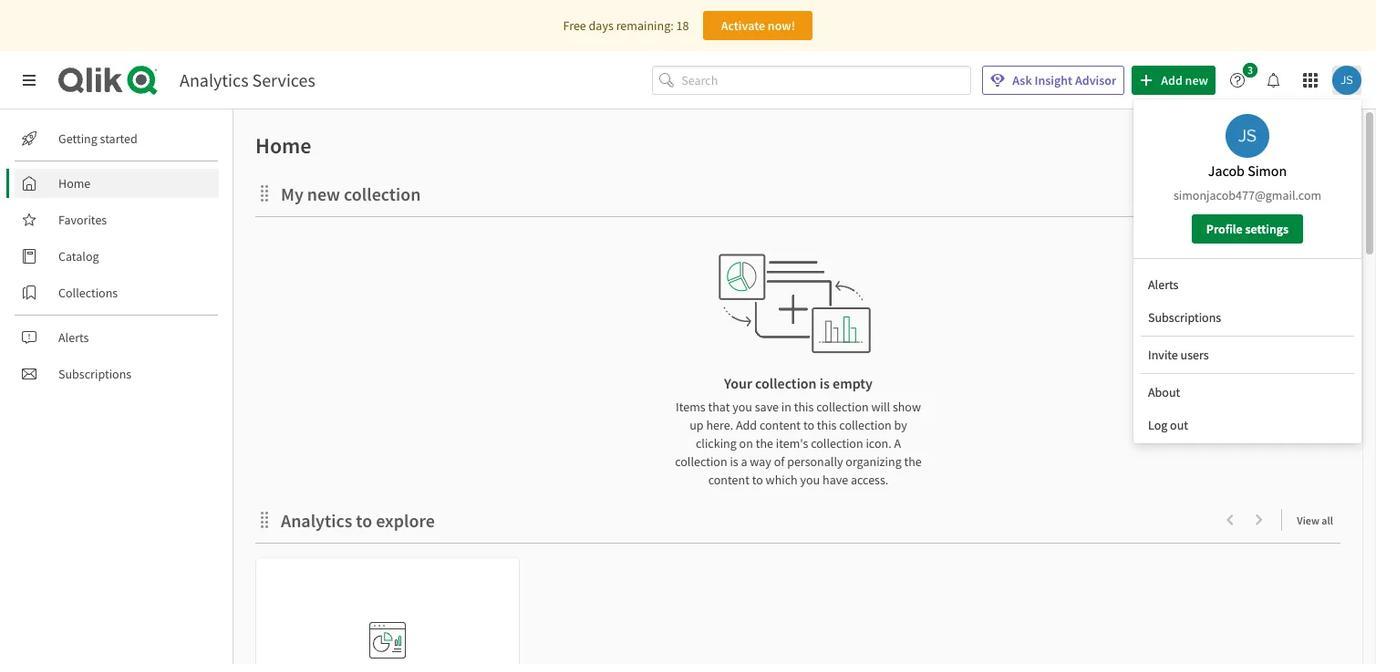 Task type: locate. For each thing, give the bounding box(es) containing it.
my new collection
[[281, 182, 421, 205]]

0 vertical spatial alerts
[[1148, 276, 1179, 293]]

your collection is empty items that you save in this collection will show up here. add content to this collection by clicking on the item's collection icon. a collection is a way of personally organizing the content to which you have access.
[[675, 374, 922, 488]]

which
[[766, 472, 798, 488]]

getting
[[58, 130, 97, 147]]

1 view all link from the top
[[1297, 182, 1341, 204]]

0 vertical spatial view all link
[[1297, 182, 1341, 204]]

you
[[733, 399, 752, 415], [800, 472, 820, 488]]

home up my
[[255, 131, 312, 160]]

collection up personally
[[811, 435, 863, 452]]

show
[[893, 399, 921, 415]]

you up add
[[733, 399, 752, 415]]

getting started link
[[15, 124, 219, 153]]

1 move collection image from the top
[[255, 184, 274, 202]]

1 vertical spatial all
[[1322, 514, 1334, 527]]

2 view all link from the top
[[1297, 508, 1341, 531]]

out
[[1170, 417, 1189, 433]]

1 vertical spatial subscriptions
[[58, 366, 132, 382]]

18
[[676, 17, 689, 34]]

2 all from the top
[[1322, 514, 1334, 527]]

0 vertical spatial subscriptions
[[1148, 309, 1222, 326]]

favorites link
[[15, 205, 219, 234]]

subscriptions
[[1148, 309, 1222, 326], [58, 366, 132, 382]]

is
[[820, 374, 830, 392], [730, 453, 739, 470]]

analytics to explore
[[281, 509, 435, 532]]

2 move collection image from the top
[[255, 510, 274, 529]]

that
[[708, 399, 730, 415]]

advisor
[[1075, 72, 1117, 88]]

2 view from the top
[[1297, 514, 1320, 527]]

organizing
[[846, 453, 902, 470]]

your
[[724, 374, 752, 392]]

subscriptions link
[[15, 359, 219, 389]]

1 vertical spatial is
[[730, 453, 739, 470]]

collections link
[[15, 278, 219, 307]]

0 horizontal spatial analytics
[[180, 68, 249, 91]]

alerts
[[1148, 276, 1179, 293], [58, 329, 89, 346]]

2 vertical spatial to
[[356, 509, 372, 532]]

log out button
[[1141, 410, 1355, 440]]

customize your home
[[1207, 138, 1325, 154]]

analytics left explore
[[281, 509, 352, 532]]

1 vertical spatial view all link
[[1297, 508, 1341, 531]]

to
[[804, 417, 815, 433], [752, 472, 763, 488], [356, 509, 372, 532]]

0 vertical spatial view
[[1297, 187, 1320, 201]]

0 vertical spatial move collection image
[[255, 184, 274, 202]]

all
[[1322, 187, 1334, 201], [1322, 514, 1334, 527]]

log
[[1148, 417, 1168, 433]]

view for analytics to explore
[[1297, 514, 1320, 527]]

alerts link
[[15, 323, 219, 352]]

collection down empty
[[817, 399, 869, 415]]

0 vertical spatial all
[[1322, 187, 1334, 201]]

1 horizontal spatial you
[[800, 472, 820, 488]]

alerts inside button
[[1148, 276, 1179, 293]]

item's
[[776, 435, 809, 452]]

alerts down 'collections' at the left
[[58, 329, 89, 346]]

1 horizontal spatial analytics
[[281, 509, 352, 532]]

1 horizontal spatial this
[[817, 417, 837, 433]]

you down personally
[[800, 472, 820, 488]]

customize
[[1207, 138, 1264, 154]]

0 horizontal spatial is
[[730, 453, 739, 470]]

to down "way"
[[752, 472, 763, 488]]

view
[[1297, 187, 1320, 201], [1297, 514, 1320, 527]]

1 vertical spatial this
[[817, 417, 837, 433]]

0 vertical spatial is
[[820, 374, 830, 392]]

analytics
[[180, 68, 249, 91], [281, 509, 352, 532]]

of
[[774, 453, 785, 470]]

1 horizontal spatial alerts
[[1148, 276, 1179, 293]]

all for my new collection
[[1322, 187, 1334, 201]]

items
[[676, 399, 706, 415]]

collection
[[344, 182, 421, 205], [755, 374, 817, 392], [817, 399, 869, 415], [839, 417, 892, 433], [811, 435, 863, 452], [675, 453, 728, 470]]

navigation pane element
[[0, 117, 233, 396]]

this
[[794, 399, 814, 415], [817, 417, 837, 433]]

1 vertical spatial analytics
[[281, 509, 352, 532]]

view all link
[[1297, 182, 1341, 204], [1297, 508, 1341, 531]]

0 vertical spatial analytics
[[180, 68, 249, 91]]

move collection image for my
[[255, 184, 274, 202]]

home inside main content
[[255, 131, 312, 160]]

0 vertical spatial content
[[760, 417, 801, 433]]

0 horizontal spatial alerts
[[58, 329, 89, 346]]

searchbar element
[[652, 65, 972, 95]]

about button
[[1141, 378, 1355, 407]]

close sidebar menu image
[[22, 73, 36, 88]]

1 vertical spatial alerts
[[58, 329, 89, 346]]

1 horizontal spatial is
[[820, 374, 830, 392]]

here.
[[706, 417, 734, 433]]

1 vertical spatial view all
[[1297, 514, 1334, 527]]

1 all from the top
[[1322, 187, 1334, 201]]

empty
[[833, 374, 873, 392]]

home
[[255, 131, 312, 160], [58, 175, 91, 192]]

content down in
[[760, 417, 801, 433]]

will
[[872, 399, 890, 415]]

activate now!
[[721, 17, 796, 34]]

subscriptions down alerts link
[[58, 366, 132, 382]]

jacob simon image
[[1226, 114, 1270, 158]]

now!
[[768, 17, 796, 34]]

1 horizontal spatial subscriptions
[[1148, 309, 1222, 326]]

icon.
[[866, 435, 892, 452]]

0 horizontal spatial subscriptions
[[58, 366, 132, 382]]

getting started
[[58, 130, 138, 147]]

2 horizontal spatial to
[[804, 417, 815, 433]]

collection up in
[[755, 374, 817, 392]]

move collection image
[[255, 184, 274, 202], [255, 510, 274, 529]]

collection right new
[[344, 182, 421, 205]]

a
[[741, 453, 748, 470]]

content
[[760, 417, 801, 433], [708, 472, 750, 488]]

0 horizontal spatial you
[[733, 399, 752, 415]]

0 vertical spatial home
[[255, 131, 312, 160]]

is left a
[[730, 453, 739, 470]]

ask insight advisor button
[[983, 66, 1125, 95]]

profile settings link
[[1192, 214, 1304, 244]]

is left empty
[[820, 374, 830, 392]]

to left explore
[[356, 509, 372, 532]]

access.
[[851, 472, 889, 488]]

1 vertical spatial move collection image
[[255, 510, 274, 529]]

alerts up invite
[[1148, 276, 1179, 293]]

2 view all from the top
[[1297, 514, 1334, 527]]

0 horizontal spatial to
[[356, 509, 372, 532]]

the down by
[[904, 453, 922, 470]]

a
[[894, 435, 901, 452]]

started
[[100, 130, 138, 147]]

view all link for my new collection
[[1297, 182, 1341, 204]]

0 horizontal spatial this
[[794, 399, 814, 415]]

1 vertical spatial view
[[1297, 514, 1320, 527]]

this up personally
[[817, 417, 837, 433]]

analytics inside home main content
[[281, 509, 352, 532]]

in
[[782, 399, 792, 415]]

0 vertical spatial the
[[756, 435, 773, 452]]

analytics left services
[[180, 68, 249, 91]]

0 vertical spatial to
[[804, 417, 815, 433]]

this right in
[[794, 399, 814, 415]]

1 view from the top
[[1297, 187, 1320, 201]]

remaining:
[[616, 17, 674, 34]]

users
[[1181, 347, 1209, 363]]

0 horizontal spatial home
[[58, 175, 91, 192]]

1 vertical spatial home
[[58, 175, 91, 192]]

catalog link
[[15, 242, 219, 271]]

the
[[756, 435, 773, 452], [904, 453, 922, 470]]

the right on
[[756, 435, 773, 452]]

to up item's
[[804, 417, 815, 433]]

view all
[[1297, 187, 1334, 201], [1297, 514, 1334, 527]]

1 horizontal spatial the
[[904, 453, 922, 470]]

1 vertical spatial content
[[708, 472, 750, 488]]

0 vertical spatial view all
[[1297, 187, 1334, 201]]

subscriptions up invite users
[[1148, 309, 1222, 326]]

new
[[307, 182, 340, 205]]

insight
[[1035, 72, 1073, 88]]

1 view all from the top
[[1297, 187, 1334, 201]]

subscriptions button
[[1141, 303, 1355, 332]]

content down a
[[708, 472, 750, 488]]

home up favorites at left
[[58, 175, 91, 192]]

1 horizontal spatial home
[[255, 131, 312, 160]]

collection down clicking
[[675, 453, 728, 470]]

days
[[589, 17, 614, 34]]

personally
[[787, 453, 843, 470]]

activate now! link
[[704, 11, 813, 40]]

1 vertical spatial to
[[752, 472, 763, 488]]



Task type: describe. For each thing, give the bounding box(es) containing it.
analytics for analytics services
[[180, 68, 249, 91]]

free
[[563, 17, 586, 34]]

services
[[252, 68, 315, 91]]

your
[[1266, 138, 1291, 154]]

profile settings
[[1207, 221, 1289, 237]]

Search text field
[[682, 65, 972, 95]]

home main content
[[226, 109, 1376, 664]]

0 horizontal spatial the
[[756, 435, 773, 452]]

on
[[739, 435, 753, 452]]

jacob simon image
[[1333, 66, 1362, 95]]

0 vertical spatial this
[[794, 399, 814, 415]]

0 vertical spatial you
[[733, 399, 752, 415]]

ask
[[1013, 72, 1032, 88]]

profile
[[1207, 221, 1243, 237]]

have
[[823, 472, 848, 488]]

analytics for analytics to explore
[[281, 509, 352, 532]]

customize your home button
[[1173, 131, 1341, 161]]

about
[[1148, 384, 1181, 400]]

my
[[281, 182, 304, 205]]

simonjacob477@gmail.com
[[1174, 187, 1322, 203]]

1 vertical spatial you
[[800, 472, 820, 488]]

invite
[[1148, 347, 1178, 363]]

subscriptions inside subscriptions "button"
[[1148, 309, 1222, 326]]

activate
[[721, 17, 765, 34]]

1 horizontal spatial to
[[752, 472, 763, 488]]

move collection image for analytics
[[255, 510, 274, 529]]

clicking
[[696, 435, 737, 452]]

my new collection link
[[281, 182, 428, 205]]

home inside navigation pane element
[[58, 175, 91, 192]]

alerts inside navigation pane element
[[58, 329, 89, 346]]

ask insight advisor
[[1013, 72, 1117, 88]]

settings
[[1246, 221, 1289, 237]]

invite users button
[[1141, 340, 1355, 369]]

all for analytics to explore
[[1322, 514, 1334, 527]]

collection up icon.
[[839, 417, 892, 433]]

view all link for analytics to explore
[[1297, 508, 1341, 531]]

up
[[690, 417, 704, 433]]

1 horizontal spatial content
[[760, 417, 801, 433]]

view all for explore
[[1297, 514, 1334, 527]]

log out
[[1148, 417, 1189, 433]]

analytics services
[[180, 68, 315, 91]]

favorites
[[58, 212, 107, 228]]

alerts button
[[1141, 270, 1355, 299]]

invite users
[[1148, 347, 1209, 363]]

collections
[[58, 285, 118, 301]]

view for my new collection
[[1297, 187, 1320, 201]]

save
[[755, 399, 779, 415]]

1 vertical spatial the
[[904, 453, 922, 470]]

simon
[[1248, 161, 1287, 180]]

jacob
[[1208, 161, 1245, 180]]

view all for collection
[[1297, 187, 1334, 201]]

explore
[[376, 509, 435, 532]]

0 horizontal spatial content
[[708, 472, 750, 488]]

home link
[[15, 169, 219, 198]]

add
[[736, 417, 757, 433]]

catalog
[[58, 248, 99, 265]]

jacob simon simonjacob477@gmail.com
[[1174, 161, 1322, 203]]

way
[[750, 453, 772, 470]]

analytics services element
[[180, 68, 315, 91]]

subscriptions inside subscriptions link
[[58, 366, 132, 382]]

home
[[1294, 138, 1325, 154]]

free days remaining: 18
[[563, 17, 689, 34]]

by
[[894, 417, 907, 433]]

analytics to explore link
[[281, 509, 442, 532]]



Task type: vqa. For each thing, say whether or not it's contained in the screenshot.
content
yes



